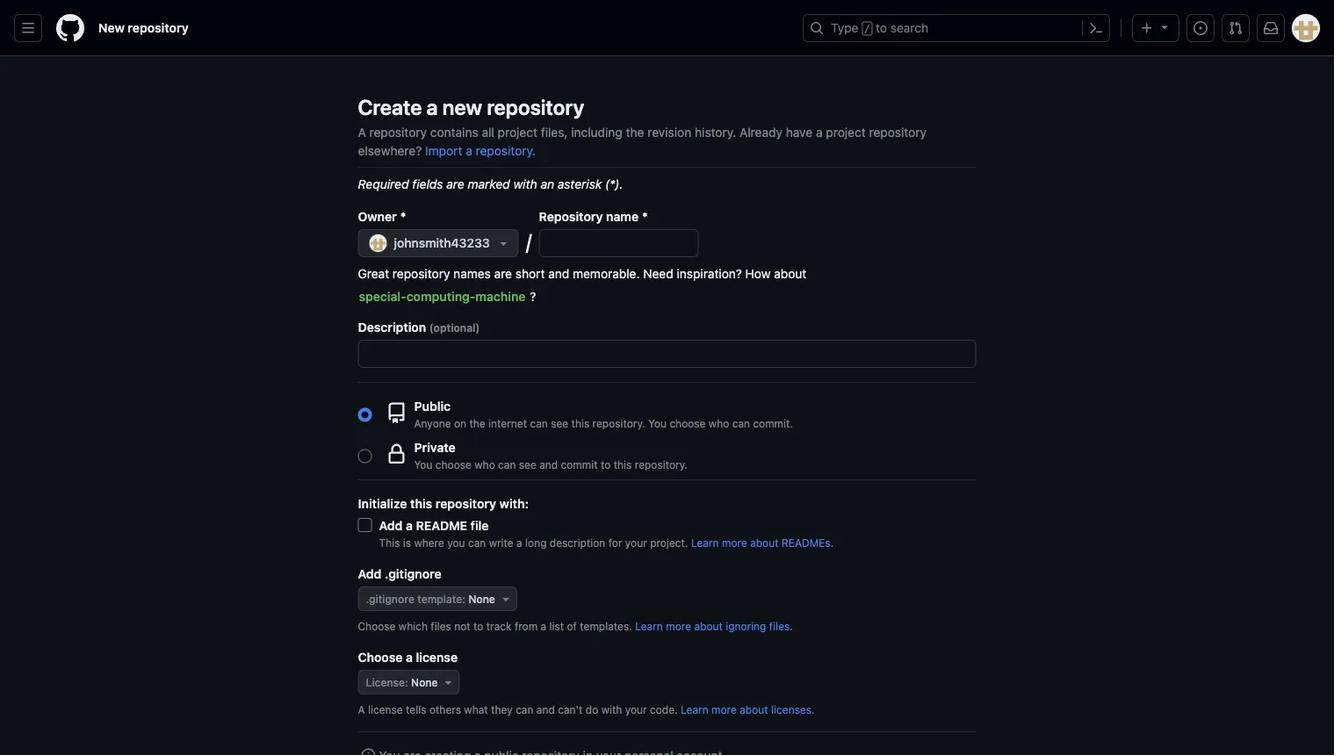 Task type: describe. For each thing, give the bounding box(es) containing it.
about inside the great repository names are short and memorable. need inspiration? how about special-computing-machine ?
[[774, 266, 807, 281]]

others
[[430, 704, 461, 716]]

required fields are marked with an asterisk (*).
[[358, 177, 624, 191]]

add .gitignore
[[358, 567, 442, 581]]

special-computing-machine button
[[358, 283, 527, 311]]

a repository contains all project files, including the revision history.
[[358, 125, 737, 139]]

this inside public anyone on the internet can see this repository. you choose who can commit.
[[572, 417, 590, 430]]

history.
[[695, 125, 737, 139]]

commit.
[[753, 417, 794, 430]]

0 vertical spatial none
[[469, 593, 496, 606]]

fields
[[412, 177, 443, 191]]

a for a repository contains all project files, including the revision history.
[[358, 125, 366, 139]]

can't
[[558, 704, 583, 716]]

Private radio
[[358, 450, 372, 464]]

add for add .gitignore
[[358, 567, 382, 581]]

who inside public anyone on the internet can see this repository. you choose who can commit.
[[709, 417, 730, 430]]

0 vertical spatial repository.
[[476, 143, 536, 158]]

readme
[[416, 519, 468, 533]]

issue opened image
[[1194, 21, 1208, 35]]

a license tells others what they can and can't do with your code. learn more about licenses.
[[358, 704, 815, 716]]

project inside 'already have a project repository elsewhere?'
[[826, 125, 866, 139]]

already have a project repository elsewhere?
[[358, 125, 927, 158]]

2 your from the top
[[626, 704, 647, 716]]

license : none
[[366, 677, 438, 689]]

2 horizontal spatial to
[[876, 21, 888, 35]]

.gitignore template : none
[[366, 593, 496, 606]]

johnsmith43233
[[394, 236, 490, 250]]

1 horizontal spatial license
[[416, 650, 458, 665]]

need
[[644, 266, 674, 281]]

repository. inside private you choose who can see and commit to this repository.
[[635, 459, 688, 471]]

about inside add a readme file this is where you can write a long description for your project. learn more about readmes.
[[751, 537, 779, 549]]

files.
[[770, 620, 793, 633]]

import
[[425, 143, 463, 158]]

with:
[[500, 497, 529, 511]]

can inside add a readme file this is where you can write a long description for your project. learn more about readmes.
[[468, 537, 486, 549]]

add a readme file this is where you can write a long description for your project. learn more about readmes.
[[379, 519, 834, 549]]

tells
[[406, 704, 427, 716]]

choose a license
[[358, 650, 458, 665]]

templates.
[[580, 620, 633, 633]]

1 vertical spatial with
[[602, 704, 623, 716]]

and inside the great repository names are short and memorable. need inspiration? how about special-computing-machine ?
[[549, 266, 570, 281]]

2 horizontal spatial triangle down image
[[1158, 20, 1172, 34]]

track
[[487, 620, 512, 633]]

2 vertical spatial this
[[411, 497, 433, 511]]

a left new
[[427, 95, 438, 120]]

file
[[471, 519, 489, 533]]

you inside public anyone on the internet can see this repository. you choose who can commit.
[[649, 417, 667, 430]]

description
[[358, 320, 426, 334]]

already
[[740, 125, 783, 139]]

0 horizontal spatial none
[[411, 677, 438, 689]]

a left long
[[517, 537, 523, 549]]

new repository
[[98, 21, 189, 35]]

the inside public anyone on the internet can see this repository. you choose who can commit.
[[470, 417, 486, 430]]

create
[[358, 95, 422, 120]]

a inside 'already have a project repository elsewhere?'
[[816, 125, 823, 139]]

add for add a readme file this is where you can write a long description for your project. learn more about readmes.
[[379, 519, 403, 533]]

initialize
[[358, 497, 407, 511]]

contains
[[430, 125, 479, 139]]

1 horizontal spatial :
[[463, 593, 466, 606]]

notifications image
[[1265, 21, 1279, 35]]

/ inside type / to search
[[865, 23, 871, 35]]

revision
[[648, 125, 692, 139]]

your inside add a readme file this is where you can write a long description for your project. learn more about readmes.
[[626, 537, 648, 549]]

files
[[431, 620, 452, 633]]

learn inside add a readme file this is where you can write a long description for your project. learn more about readmes.
[[692, 537, 719, 549]]

great repository names are short and memorable. need inspiration? how about special-computing-machine ?
[[358, 266, 810, 304]]

not
[[455, 620, 471, 633]]

2 vertical spatial more
[[712, 704, 737, 716]]

(*).
[[605, 177, 624, 191]]

learn more about ignoring files. link
[[636, 620, 793, 633]]

initialize this repository with:
[[358, 497, 529, 511]]

code.
[[650, 704, 678, 716]]

do
[[586, 704, 599, 716]]

import a repository.
[[425, 143, 536, 158]]

a down contains
[[466, 143, 473, 158]]

type
[[831, 21, 859, 35]]

for
[[609, 537, 623, 549]]

choose inside public anyone on the internet can see this repository. you choose who can commit.
[[670, 417, 706, 430]]

public
[[414, 399, 451, 413]]

great
[[358, 266, 389, 281]]

0 vertical spatial are
[[447, 177, 465, 191]]

create a new repository
[[358, 95, 585, 120]]

2 vertical spatial triangle down image
[[442, 676, 456, 690]]

ignoring
[[726, 620, 767, 633]]

on
[[454, 417, 467, 430]]

description
[[550, 537, 606, 549]]

triangle down image inside johnsmith43233 popup button
[[497, 236, 511, 250]]

inspiration?
[[677, 266, 743, 281]]

see inside private you choose who can see and commit to this repository.
[[519, 459, 537, 471]]

2 vertical spatial and
[[537, 704, 555, 716]]

readmes.
[[782, 537, 834, 549]]

import a repository. link
[[425, 143, 536, 158]]

johnsmith43233 button
[[358, 229, 519, 258]]

repository
[[539, 209, 603, 224]]

repo image
[[386, 403, 407, 424]]

computing-
[[407, 290, 476, 304]]

public anyone on the internet can see this repository. you choose who can commit.
[[414, 399, 794, 430]]

can right internet
[[530, 417, 548, 430]]

choose for choose which files not to track from a list of templates. learn more about ignoring files.
[[358, 620, 396, 633]]

name
[[607, 209, 639, 224]]

triangle down image
[[499, 592, 513, 606]]

long
[[526, 537, 547, 549]]

special-
[[359, 290, 407, 304]]

type / to search
[[831, 21, 929, 35]]

search
[[891, 21, 929, 35]]

and inside private you choose who can see and commit to this repository.
[[540, 459, 558, 471]]

0 horizontal spatial to
[[474, 620, 484, 633]]



Task type: vqa. For each thing, say whether or not it's contained in the screenshot.
trash icon
no



Task type: locate. For each thing, give the bounding box(es) containing it.
choose left commit.
[[670, 417, 706, 430]]

repository inside the great repository names are short and memorable. need inspiration? how about special-computing-machine ?
[[393, 266, 450, 281]]

2 vertical spatial to
[[474, 620, 484, 633]]

have
[[786, 125, 813, 139]]

0 horizontal spatial choose
[[436, 459, 472, 471]]

command palette image
[[1090, 21, 1104, 35]]

2 vertical spatial learn
[[681, 704, 709, 716]]

a up is at the left of page
[[406, 519, 413, 533]]

0 horizontal spatial license
[[368, 704, 403, 716]]

elsewhere?
[[358, 143, 422, 158]]

list
[[550, 620, 564, 633]]

2 * from the left
[[643, 209, 648, 224]]

to inside private you choose who can see and commit to this repository.
[[601, 459, 611, 471]]

about left "ignoring"
[[695, 620, 723, 633]]

None text field
[[359, 341, 976, 367]]

project right have
[[826, 125, 866, 139]]

can right they
[[516, 704, 534, 716]]

0 vertical spatial choose
[[670, 417, 706, 430]]

with left an
[[514, 177, 538, 191]]

1 vertical spatial see
[[519, 459, 537, 471]]

add down this
[[358, 567, 382, 581]]

about
[[774, 266, 807, 281], [751, 537, 779, 549], [695, 620, 723, 633], [740, 704, 769, 716]]

0 vertical spatial learn
[[692, 537, 719, 549]]

1 choose from the top
[[358, 620, 396, 633]]

: down choose a license
[[405, 677, 409, 689]]

repository. inside public anyone on the internet can see this repository. you choose who can commit.
[[593, 417, 646, 430]]

see up with:
[[519, 459, 537, 471]]

to left search at the right
[[876, 21, 888, 35]]

license
[[416, 650, 458, 665], [368, 704, 403, 716]]

who inside private you choose who can see and commit to this repository.
[[475, 459, 495, 471]]

triangle down image right plus icon
[[1158, 20, 1172, 34]]

(optional)
[[430, 322, 480, 334]]

license
[[366, 677, 405, 689]]

project right all
[[498, 125, 538, 139]]

sc 9kayk9 0 image
[[362, 749, 376, 756]]

project.
[[650, 537, 689, 549]]

1 vertical spatial repository.
[[593, 417, 646, 430]]

0 horizontal spatial triangle down image
[[442, 676, 456, 690]]

0 vertical spatial a
[[358, 125, 366, 139]]

license down the license
[[368, 704, 403, 716]]

and left can't at the left bottom of page
[[537, 704, 555, 716]]

this up readme
[[411, 497, 433, 511]]

: up not
[[463, 593, 466, 606]]

?
[[530, 290, 536, 304]]

choose for choose a license
[[358, 650, 403, 665]]

1 vertical spatial the
[[470, 417, 486, 430]]

1 horizontal spatial you
[[649, 417, 667, 430]]

you inside private you choose who can see and commit to this repository.
[[414, 459, 433, 471]]

learn more about licenses. link
[[681, 704, 815, 716]]

a
[[427, 95, 438, 120], [816, 125, 823, 139], [466, 143, 473, 158], [406, 519, 413, 533], [517, 537, 523, 549], [541, 620, 547, 633], [406, 650, 413, 665]]

new
[[98, 21, 125, 35]]

including
[[571, 125, 623, 139]]

see
[[551, 417, 569, 430], [519, 459, 537, 471]]

0 horizontal spatial you
[[414, 459, 433, 471]]

to right not
[[474, 620, 484, 633]]

1 vertical spatial /
[[526, 229, 532, 254]]

0 horizontal spatial this
[[411, 497, 433, 511]]

private
[[414, 440, 456, 455]]

this
[[572, 417, 590, 430], [614, 459, 632, 471], [411, 497, 433, 511]]

1 vertical spatial to
[[601, 459, 611, 471]]

1 * from the left
[[401, 209, 406, 224]]

the left "revision"
[[626, 125, 645, 139]]

1 vertical spatial choose
[[436, 459, 472, 471]]

* right name
[[643, 209, 648, 224]]

0 vertical spatial who
[[709, 417, 730, 430]]

1 vertical spatial your
[[626, 704, 647, 716]]

.gitignore up the .gitignore template : none
[[385, 567, 442, 581]]

your left the code.
[[626, 704, 647, 716]]

1 vertical spatial none
[[411, 677, 438, 689]]

this up commit
[[572, 417, 590, 430]]

add up this
[[379, 519, 403, 533]]

1 horizontal spatial who
[[709, 417, 730, 430]]

commit
[[561, 459, 598, 471]]

repository. up commit
[[593, 417, 646, 430]]

write
[[489, 537, 514, 549]]

a up the 'elsewhere?'
[[358, 125, 366, 139]]

1 vertical spatial learn
[[636, 620, 663, 633]]

1 vertical spatial are
[[494, 266, 512, 281]]

are
[[447, 177, 465, 191], [494, 266, 512, 281]]

1 a from the top
[[358, 125, 366, 139]]

none
[[469, 593, 496, 606], [411, 677, 438, 689]]

1 horizontal spatial the
[[626, 125, 645, 139]]

marked
[[468, 177, 510, 191]]

2 vertical spatial repository.
[[635, 459, 688, 471]]

and right short on the top left of the page
[[549, 266, 570, 281]]

0 vertical spatial triangle down image
[[1158, 20, 1172, 34]]

1 horizontal spatial /
[[865, 23, 871, 35]]

lock image
[[386, 444, 407, 465]]

1 horizontal spatial *
[[643, 209, 648, 224]]

git pull request image
[[1230, 21, 1244, 35]]

owner
[[358, 209, 397, 224]]

and left commit
[[540, 459, 558, 471]]

asterisk
[[558, 177, 602, 191]]

1 horizontal spatial are
[[494, 266, 512, 281]]

a right have
[[816, 125, 823, 139]]

:
[[463, 593, 466, 606], [405, 677, 409, 689]]

with
[[514, 177, 538, 191], [602, 704, 623, 716]]

more right project.
[[722, 537, 748, 549]]

is
[[403, 537, 411, 549]]

1 vertical spatial choose
[[358, 650, 403, 665]]

Add a README file checkbox
[[358, 519, 372, 533]]

1 horizontal spatial this
[[572, 417, 590, 430]]

repository name *
[[539, 209, 648, 224]]

0 vertical spatial license
[[416, 650, 458, 665]]

more inside add a readme file this is where you can write a long description for your project. learn more about readmes.
[[722, 537, 748, 549]]

0 vertical spatial and
[[549, 266, 570, 281]]

this inside private you choose who can see and commit to this repository.
[[614, 459, 632, 471]]

* right owner
[[401, 209, 406, 224]]

this
[[379, 537, 400, 549]]

required
[[358, 177, 409, 191]]

*
[[401, 209, 406, 224], [643, 209, 648, 224]]

this right commit
[[614, 459, 632, 471]]

new
[[443, 95, 483, 120]]

licenses.
[[772, 704, 815, 716]]

with right do
[[602, 704, 623, 716]]

0 vertical spatial the
[[626, 125, 645, 139]]

0 vertical spatial add
[[379, 519, 403, 533]]

your right for
[[626, 537, 648, 549]]

see up private you choose who can see and commit to this repository.
[[551, 417, 569, 430]]

0 vertical spatial see
[[551, 417, 569, 430]]

can inside private you choose who can see and commit to this repository.
[[498, 459, 516, 471]]

0 vertical spatial more
[[722, 537, 748, 549]]

triangle down image up the others
[[442, 676, 456, 690]]

what
[[464, 704, 488, 716]]

are right fields
[[447, 177, 465, 191]]

1 vertical spatial a
[[358, 704, 365, 716]]

a left list
[[541, 620, 547, 633]]

1 vertical spatial add
[[358, 567, 382, 581]]

0 horizontal spatial the
[[470, 417, 486, 430]]

1 vertical spatial license
[[368, 704, 403, 716]]

1 horizontal spatial with
[[602, 704, 623, 716]]

the
[[626, 125, 645, 139], [470, 417, 486, 430]]

.gitignore down add .gitignore at the bottom of the page
[[366, 593, 415, 606]]

1 vertical spatial more
[[666, 620, 692, 633]]

project
[[498, 125, 538, 139], [826, 125, 866, 139]]

to right commit
[[601, 459, 611, 471]]

names
[[454, 266, 491, 281]]

triangle down image
[[1158, 20, 1172, 34], [497, 236, 511, 250], [442, 676, 456, 690]]

can down file
[[468, 537, 486, 549]]

2 choose from the top
[[358, 650, 403, 665]]

and
[[549, 266, 570, 281], [540, 459, 558, 471], [537, 704, 555, 716]]

about left 'licenses.'
[[740, 704, 769, 716]]

choose down private
[[436, 459, 472, 471]]

repository. down public anyone on the internet can see this repository. you choose who can commit.
[[635, 459, 688, 471]]

license down files on the bottom left of page
[[416, 650, 458, 665]]

all
[[482, 125, 495, 139]]

choose left the which
[[358, 620, 396, 633]]

choose
[[358, 620, 396, 633], [358, 650, 403, 665]]

which
[[399, 620, 428, 633]]

0 horizontal spatial who
[[475, 459, 495, 471]]

0 vertical spatial to
[[876, 21, 888, 35]]

repository
[[128, 21, 189, 35], [487, 95, 585, 120], [370, 125, 427, 139], [870, 125, 927, 139], [393, 266, 450, 281], [436, 497, 497, 511]]

about left readmes.
[[751, 537, 779, 549]]

learn right the code.
[[681, 704, 709, 716]]

more
[[722, 537, 748, 549], [666, 620, 692, 633], [712, 704, 737, 716]]

repository.
[[476, 143, 536, 158], [593, 417, 646, 430], [635, 459, 688, 471]]

a up sc 9kayk9 0 image
[[358, 704, 365, 716]]

repository. down all
[[476, 143, 536, 158]]

owner *
[[358, 209, 406, 224]]

how
[[746, 266, 771, 281]]

files,
[[541, 125, 568, 139]]

can up with:
[[498, 459, 516, 471]]

1 your from the top
[[626, 537, 648, 549]]

from
[[515, 620, 538, 633]]

2 horizontal spatial this
[[614, 459, 632, 471]]

are inside the great repository names are short and memorable. need inspiration? how about special-computing-machine ?
[[494, 266, 512, 281]]

0 vertical spatial with
[[514, 177, 538, 191]]

you
[[448, 537, 465, 549]]

who down internet
[[475, 459, 495, 471]]

a up license : none
[[406, 650, 413, 665]]

0 horizontal spatial :
[[405, 677, 409, 689]]

0 vertical spatial your
[[626, 537, 648, 549]]

can left commit.
[[733, 417, 751, 430]]

0 horizontal spatial see
[[519, 459, 537, 471]]

/ up short on the top left of the page
[[526, 229, 532, 254]]

Public radio
[[358, 408, 372, 422]]

description (optional)
[[358, 320, 480, 334]]

Repository text field
[[540, 230, 698, 257]]

more right the code.
[[712, 704, 737, 716]]

none up tells
[[411, 677, 438, 689]]

1 vertical spatial this
[[614, 459, 632, 471]]

0 vertical spatial choose
[[358, 620, 396, 633]]

0 vertical spatial you
[[649, 417, 667, 430]]

1 horizontal spatial project
[[826, 125, 866, 139]]

of
[[567, 620, 577, 633]]

1 vertical spatial you
[[414, 459, 433, 471]]

the right on
[[470, 417, 486, 430]]

0 vertical spatial /
[[865, 23, 871, 35]]

about right how
[[774, 266, 807, 281]]

anyone
[[414, 417, 451, 430]]

0 vertical spatial this
[[572, 417, 590, 430]]

learn right the templates.
[[636, 620, 663, 633]]

/
[[865, 23, 871, 35], [526, 229, 532, 254]]

0 horizontal spatial project
[[498, 125, 538, 139]]

1 horizontal spatial to
[[601, 459, 611, 471]]

a
[[358, 125, 366, 139], [358, 704, 365, 716]]

repository inside 'already have a project repository elsewhere?'
[[870, 125, 927, 139]]

your
[[626, 537, 648, 549], [626, 704, 647, 716]]

learn right project.
[[692, 537, 719, 549]]

1 project from the left
[[498, 125, 538, 139]]

0 horizontal spatial with
[[514, 177, 538, 191]]

add
[[379, 519, 403, 533], [358, 567, 382, 581]]

1 vertical spatial :
[[405, 677, 409, 689]]

add inside add a readme file this is where you can write a long description for your project. learn more about readmes.
[[379, 519, 403, 533]]

choose up the license
[[358, 650, 403, 665]]

/ right type on the right top of page
[[865, 23, 871, 35]]

learn more about readmes. link
[[692, 537, 834, 549]]

0 vertical spatial :
[[463, 593, 466, 606]]

short
[[516, 266, 545, 281]]

plus image
[[1141, 21, 1155, 35]]

where
[[414, 537, 445, 549]]

1 horizontal spatial see
[[551, 417, 569, 430]]

none left triangle down image
[[469, 593, 496, 606]]

choose which files not to track from a list of templates. learn more about ignoring files.
[[358, 620, 793, 633]]

private you choose who can see and commit to this repository.
[[414, 440, 688, 471]]

they
[[491, 704, 513, 716]]

2 project from the left
[[826, 125, 866, 139]]

a for a license tells others what they can and can't do with your code. learn more about licenses.
[[358, 704, 365, 716]]

.gitignore
[[385, 567, 442, 581], [366, 593, 415, 606]]

template
[[418, 593, 463, 606]]

0 horizontal spatial /
[[526, 229, 532, 254]]

1 horizontal spatial triangle down image
[[497, 236, 511, 250]]

1 vertical spatial .gitignore
[[366, 593, 415, 606]]

homepage image
[[56, 14, 84, 42]]

1 horizontal spatial choose
[[670, 417, 706, 430]]

machine
[[476, 290, 526, 304]]

1 vertical spatial and
[[540, 459, 558, 471]]

who
[[709, 417, 730, 430], [475, 459, 495, 471]]

memorable.
[[573, 266, 640, 281]]

more left "ignoring"
[[666, 620, 692, 633]]

choose inside private you choose who can see and commit to this repository.
[[436, 459, 472, 471]]

who left commit.
[[709, 417, 730, 430]]

triangle down image up machine
[[497, 236, 511, 250]]

2 a from the top
[[358, 704, 365, 716]]

0 horizontal spatial are
[[447, 177, 465, 191]]

see inside public anyone on the internet can see this repository. you choose who can commit.
[[551, 417, 569, 430]]

0 vertical spatial .gitignore
[[385, 567, 442, 581]]

are up machine
[[494, 266, 512, 281]]

1 horizontal spatial none
[[469, 593, 496, 606]]

1 vertical spatial who
[[475, 459, 495, 471]]

can
[[530, 417, 548, 430], [733, 417, 751, 430], [498, 459, 516, 471], [468, 537, 486, 549], [516, 704, 534, 716]]

0 horizontal spatial *
[[401, 209, 406, 224]]

1 vertical spatial triangle down image
[[497, 236, 511, 250]]



